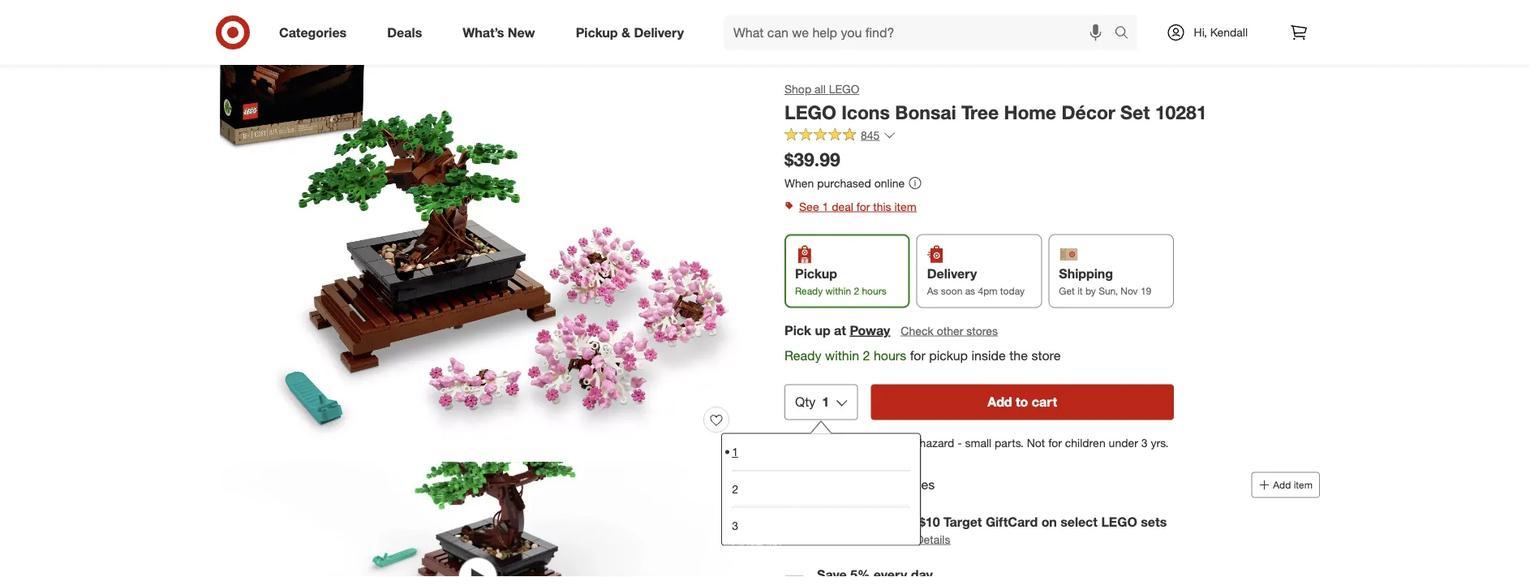 Task type: describe. For each thing, give the bounding box(es) containing it.
add item button
[[1252, 472, 1321, 498]]

new
[[508, 24, 535, 40]]

1 vertical spatial hours
[[874, 347, 907, 363]]

details
[[916, 532, 951, 546]]

search button
[[1108, 15, 1147, 54]]

warning: choking hazard - small parts. not for children under 3 yrs.
[[817, 435, 1169, 450]]

pickup ready within 2 hours
[[795, 266, 887, 297]]

hazard
[[920, 435, 955, 450]]

what's
[[463, 24, 504, 40]]

shipping
[[1059, 266, 1114, 282]]

delivery inside delivery as soon as 4pm today
[[927, 266, 977, 282]]

1 vertical spatial ready
[[785, 347, 822, 363]]

as
[[927, 284, 939, 297]]

pickup
[[929, 347, 968, 363]]

not
[[1027, 435, 1046, 450]]

&
[[622, 24, 631, 40]]

add to cart button
[[871, 384, 1174, 420]]

this
[[874, 199, 892, 213]]

1 for qty
[[823, 394, 830, 410]]

shop all lego lego icons bonsai tree home décor set 10281
[[785, 82, 1207, 123]]

pickup & delivery link
[[562, 15, 705, 50]]

search
[[1108, 26, 1147, 42]]

nov
[[1121, 284, 1138, 297]]

∙
[[909, 532, 912, 546]]

home
[[1004, 101, 1057, 123]]

see
[[799, 199, 819, 213]]

it
[[1078, 284, 1083, 297]]

small
[[965, 435, 992, 450]]

2 inside the pickup ready within 2 hours
[[854, 284, 860, 297]]

store inside spend $50 get a $10 target giftcard on select lego sets in-store or online ∙ details
[[831, 532, 857, 546]]

parts.
[[995, 435, 1024, 450]]

pickup & delivery
[[576, 24, 684, 40]]

all
[[815, 82, 826, 96]]

0 horizontal spatial 3
[[732, 518, 739, 532]]

1 horizontal spatial store
[[1032, 347, 1061, 363]]

giftcard
[[986, 514, 1038, 530]]

for left this
[[857, 199, 870, 213]]

yrs.
[[1151, 435, 1169, 450]]

check
[[901, 324, 934, 338]]

details button
[[915, 530, 952, 548]]

1 for see
[[823, 199, 829, 213]]

eligible
[[817, 477, 859, 493]]

3 link
[[732, 507, 911, 543]]

what's new
[[463, 24, 535, 40]]

shipping get it by sun, nov 19
[[1059, 266, 1152, 297]]

online
[[873, 532, 906, 546]]

eligible for registries
[[817, 477, 935, 493]]

icons
[[842, 101, 890, 123]]

hi,
[[1194, 25, 1208, 39]]

cart
[[1032, 394, 1058, 410]]

for down check
[[910, 347, 926, 363]]

$10
[[920, 514, 940, 530]]

at
[[834, 322, 847, 338]]

as
[[966, 284, 976, 297]]

categories
[[279, 24, 347, 40]]

4pm
[[978, 284, 998, 297]]

within inside the pickup ready within 2 hours
[[826, 284, 851, 297]]

what's new link
[[449, 15, 556, 50]]

sets
[[1141, 514, 1167, 530]]

$39.99
[[785, 148, 841, 171]]

poway button
[[850, 321, 891, 340]]

hi, kendall
[[1194, 25, 1248, 39]]

the
[[1010, 347, 1028, 363]]

hours inside the pickup ready within 2 hours
[[862, 284, 887, 297]]

décor
[[1062, 101, 1116, 123]]

qty 1
[[795, 394, 830, 410]]

pick
[[785, 322, 812, 338]]

sun,
[[1099, 284, 1118, 297]]

-
[[958, 435, 962, 450]]

other
[[937, 324, 964, 338]]

1 link
[[732, 434, 911, 470]]

845
[[861, 128, 880, 142]]

ready inside the pickup ready within 2 hours
[[795, 284, 823, 297]]

up
[[815, 322, 831, 338]]



Task type: vqa. For each thing, say whether or not it's contained in the screenshot.
by submitting, i agree to the review guidelines
no



Task type: locate. For each thing, give the bounding box(es) containing it.
check other stores button
[[900, 322, 999, 340]]

add for add to cart
[[988, 394, 1013, 410]]

qty
[[795, 394, 816, 410]]

on
[[1042, 514, 1057, 530]]

hours
[[862, 284, 887, 297], [874, 347, 907, 363]]

0 horizontal spatial 2
[[732, 482, 739, 496]]

pickup for &
[[576, 24, 618, 40]]

0 vertical spatial lego
[[829, 82, 860, 96]]

ready
[[795, 284, 823, 297], [785, 347, 822, 363]]

lego icons bonsai tree home d&#233;cor set 10281, 1 of 16 image
[[210, 0, 746, 449]]

store
[[1032, 347, 1061, 363], [831, 532, 857, 546]]

1 vertical spatial pickup
[[795, 266, 838, 282]]

poway
[[850, 322, 891, 338]]

1 horizontal spatial 3
[[1142, 435, 1148, 450]]

0 vertical spatial item
[[895, 199, 917, 213]]

deals link
[[374, 15, 443, 50]]

19
[[1141, 284, 1152, 297]]

for right not
[[1049, 435, 1062, 450]]

purchased
[[818, 176, 872, 190]]

10281
[[1156, 101, 1207, 123]]

1 horizontal spatial pickup
[[795, 266, 838, 282]]

1 vertical spatial 1
[[823, 394, 830, 410]]

hours down poway "button"
[[874, 347, 907, 363]]

0 vertical spatial hours
[[862, 284, 887, 297]]

0 horizontal spatial add
[[988, 394, 1013, 410]]

ready down pick on the right
[[785, 347, 822, 363]]

hours up poway
[[862, 284, 887, 297]]

1 vertical spatial 2
[[863, 347, 870, 363]]

add inside button
[[988, 394, 1013, 410]]

today
[[1001, 284, 1025, 297]]

delivery right &
[[634, 24, 684, 40]]

pickup left &
[[576, 24, 618, 40]]

0 horizontal spatial store
[[831, 532, 857, 546]]

0 vertical spatial 2
[[854, 284, 860, 297]]

target
[[944, 514, 983, 530]]

2 link
[[732, 470, 911, 507]]

warning:
[[817, 435, 874, 450]]

3
[[1142, 435, 1148, 450], [732, 518, 739, 532]]

0 vertical spatial ready
[[795, 284, 823, 297]]

1 vertical spatial add
[[1274, 479, 1292, 491]]

choking
[[877, 435, 917, 450]]

check other stores
[[901, 324, 998, 338]]

bonsai
[[895, 101, 957, 123]]

1 vertical spatial lego
[[785, 101, 837, 123]]

when
[[785, 176, 814, 190]]

0 vertical spatial delivery
[[634, 24, 684, 40]]

inside
[[972, 347, 1006, 363]]

when purchased online
[[785, 176, 905, 190]]

1 vertical spatial within
[[825, 347, 860, 363]]

add item
[[1274, 479, 1313, 491]]

0 horizontal spatial item
[[895, 199, 917, 213]]

2 horizontal spatial 2
[[863, 347, 870, 363]]

get
[[1059, 284, 1075, 297]]

set
[[1121, 101, 1150, 123]]

for right eligible
[[863, 477, 878, 493]]

spend $50 get a $10 target giftcard on select lego sets link
[[817, 514, 1167, 530]]

ready up pick on the right
[[795, 284, 823, 297]]

1 vertical spatial 3
[[732, 518, 739, 532]]

under
[[1109, 435, 1139, 450]]

add inside button
[[1274, 479, 1292, 491]]

add
[[988, 394, 1013, 410], [1274, 479, 1292, 491]]

kendall
[[1211, 25, 1248, 39]]

registries
[[882, 477, 935, 493]]

1 within from the top
[[826, 284, 851, 297]]

1 2 3
[[732, 445, 739, 532]]

1 horizontal spatial 2
[[854, 284, 860, 297]]

1
[[823, 199, 829, 213], [823, 394, 830, 410], [732, 445, 739, 459]]

item inside add item button
[[1294, 479, 1313, 491]]

1 horizontal spatial delivery
[[927, 266, 977, 282]]

lego left 'sets'
[[1102, 514, 1138, 530]]

0 vertical spatial pickup
[[576, 24, 618, 40]]

delivery as soon as 4pm today
[[927, 266, 1025, 297]]

lego right the 'all'
[[829, 82, 860, 96]]

1 vertical spatial delivery
[[927, 266, 977, 282]]

children
[[1066, 435, 1106, 450]]

2 vertical spatial 2
[[732, 482, 739, 496]]

pickup up up on the right bottom of page
[[795, 266, 838, 282]]

lego inside spend $50 get a $10 target giftcard on select lego sets in-store or online ∙ details
[[1102, 514, 1138, 530]]

0 vertical spatial store
[[1032, 347, 1061, 363]]

store right the at the bottom right of page
[[1032, 347, 1061, 363]]

within down at
[[825, 347, 860, 363]]

online
[[875, 176, 905, 190]]

shop
[[785, 82, 812, 96]]

item inside see 1 deal for this item link
[[895, 199, 917, 213]]

within
[[826, 284, 851, 297], [825, 347, 860, 363]]

tree
[[962, 101, 999, 123]]

a
[[909, 514, 916, 530]]

pickup
[[576, 24, 618, 40], [795, 266, 838, 282]]

2 within from the top
[[825, 347, 860, 363]]

0 horizontal spatial pickup
[[576, 24, 618, 40]]

see 1 deal for this item link
[[785, 195, 1321, 218]]

by
[[1086, 284, 1096, 297]]

What can we help you find? suggestions appear below search field
[[724, 15, 1119, 50]]

0 vertical spatial 1
[[823, 199, 829, 213]]

$50
[[861, 514, 881, 530]]

for
[[857, 199, 870, 213], [910, 347, 926, 363], [1049, 435, 1062, 450], [863, 477, 878, 493]]

0 vertical spatial within
[[826, 284, 851, 297]]

1 vertical spatial item
[[1294, 479, 1313, 491]]

stores
[[967, 324, 998, 338]]

soon
[[941, 284, 963, 297]]

or
[[860, 532, 870, 546]]

spend
[[817, 514, 857, 530]]

1 horizontal spatial item
[[1294, 479, 1313, 491]]

0 vertical spatial 3
[[1142, 435, 1148, 450]]

store down spend
[[831, 532, 857, 546]]

ready within 2 hours for pickup inside the store
[[785, 347, 1061, 363]]

add to cart
[[988, 394, 1058, 410]]

1 vertical spatial store
[[831, 532, 857, 546]]

add for add item
[[1274, 479, 1292, 491]]

spend $50 get a $10 target giftcard on select lego sets in-store or online ∙ details
[[817, 514, 1167, 546]]

select
[[1061, 514, 1098, 530]]

1 horizontal spatial add
[[1274, 479, 1292, 491]]

2 vertical spatial lego
[[1102, 514, 1138, 530]]

845 link
[[785, 127, 896, 146]]

in-
[[817, 532, 831, 546]]

within up pick up at poway
[[826, 284, 851, 297]]

delivery up soon
[[927, 266, 977, 282]]

lego down the 'all'
[[785, 101, 837, 123]]

2 vertical spatial 1
[[732, 445, 739, 459]]

get
[[885, 514, 905, 530]]

0 vertical spatial add
[[988, 394, 1013, 410]]

2
[[854, 284, 860, 297], [863, 347, 870, 363], [732, 482, 739, 496]]

pickup for ready
[[795, 266, 838, 282]]

see 1 deal for this item
[[799, 199, 917, 213]]

pick up at poway
[[785, 322, 891, 338]]

0 horizontal spatial delivery
[[634, 24, 684, 40]]

pickup inside the pickup ready within 2 hours
[[795, 266, 838, 282]]

to
[[1016, 394, 1029, 410]]

item
[[895, 199, 917, 213], [1294, 479, 1313, 491]]

delivery
[[634, 24, 684, 40], [927, 266, 977, 282]]

deal
[[832, 199, 854, 213]]

deals
[[387, 24, 422, 40]]



